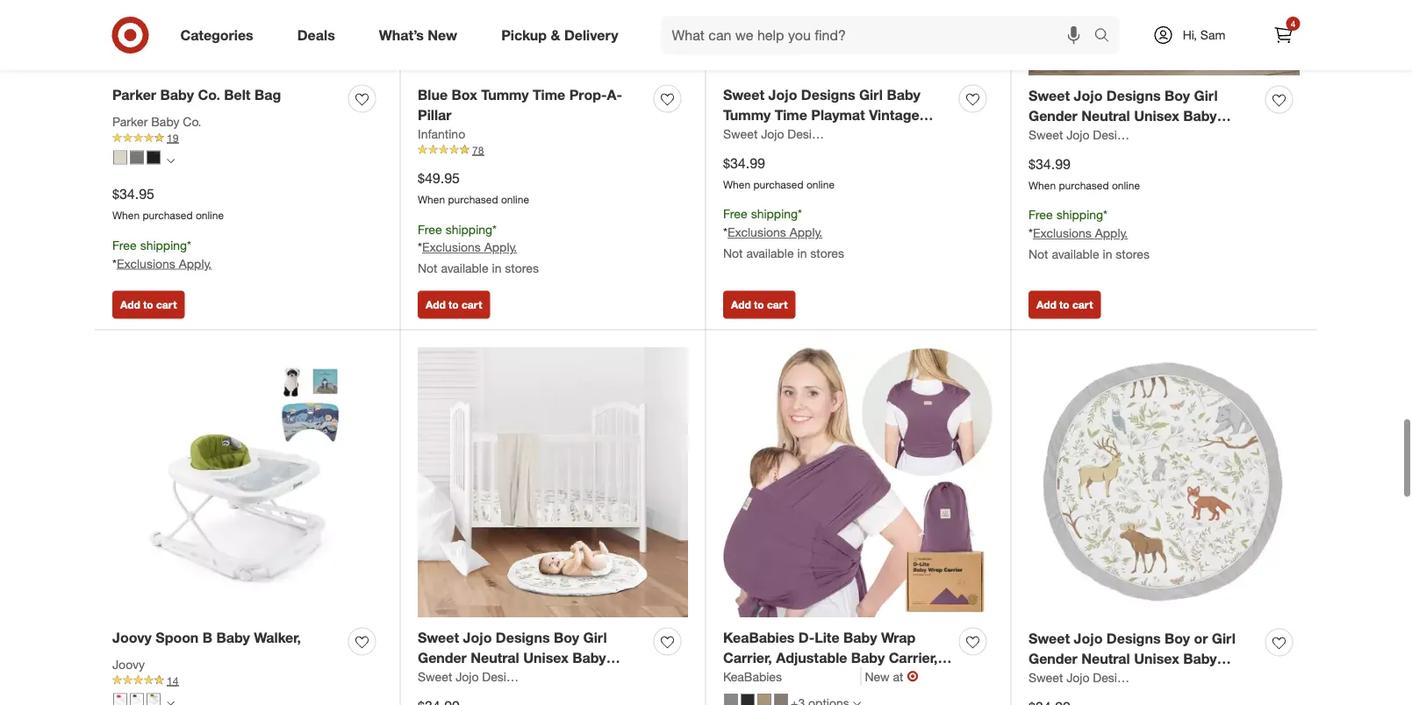 Task type: locate. For each thing, give the bounding box(es) containing it.
co. left "belt"
[[198, 86, 220, 103]]

2 all colors image from the top
[[167, 700, 175, 706]]

baby
[[160, 86, 194, 103], [887, 86, 921, 103], [1184, 107, 1217, 124], [151, 114, 179, 129], [216, 630, 250, 647], [844, 630, 878, 647], [573, 650, 606, 667], [851, 650, 885, 667], [1184, 651, 1217, 668], [723, 670, 757, 687]]

1 all colors element from the top
[[167, 154, 175, 165]]

0 horizontal spatial green
[[798, 126, 838, 143]]

online up "free shipping * * exclusions apply."
[[196, 209, 224, 222]]

4
[[1291, 18, 1296, 29]]

2 carrier, from the left
[[889, 650, 938, 667]]

keababies
[[723, 630, 795, 647], [723, 669, 782, 685]]

2 all colors element from the top
[[167, 698, 175, 706]]

add to cart for blue box tummy time prop-a- pillar
[[426, 299, 482, 312]]

co. down parker baby co. belt bag link
[[183, 114, 201, 129]]

1 to from the left
[[143, 299, 153, 312]]

blue box tummy time prop-a- pillar link
[[418, 85, 647, 125]]

0 vertical spatial all colors image
[[167, 157, 175, 165]]

botanical
[[564, 670, 627, 687]]

sweet jojo designs link for sweet jojo designs girl baby tummy time playmat vintage floral pink green and yellow
[[723, 125, 832, 143]]

vintage
[[869, 106, 920, 123]]

add to cart for sweet jojo designs girl baby tummy time playmat vintage floral pink green and yellow
[[731, 299, 788, 312]]

taupe inside sweet jojo designs boy girl gender neutral unisex baby tummy time playmat botanical leaf collection taupe and white
[[522, 690, 562, 706]]

to
[[143, 299, 153, 312], [449, 299, 459, 312], [754, 299, 764, 312], [1060, 299, 1070, 312]]

baby down 'or'
[[1184, 651, 1217, 668]]

to for sweet jojo designs boy girl gender neutral unisex baby tummy time playmat bohemian fringe collection ivory
[[1060, 299, 1070, 312]]

slate image
[[130, 694, 144, 706]]

newborn,
[[802, 670, 866, 687]]

when for pillar
[[418, 193, 445, 206]]

$49.95 when purchased online
[[418, 169, 529, 206]]

0 horizontal spatial collection
[[451, 690, 518, 706]]

in
[[798, 246, 807, 261], [1103, 247, 1113, 262], [492, 261, 502, 276]]

co.
[[198, 86, 220, 103], [183, 114, 201, 129]]

graphite image
[[724, 694, 738, 706]]

playmat inside sweet jojo designs boy girl gender neutral unisex baby tummy time playmat bohemian fringe collection ivory
[[1117, 127, 1171, 144]]

collection left ivory
[[1075, 147, 1142, 164]]

and
[[842, 126, 867, 143], [566, 690, 591, 706], [1143, 691, 1168, 706]]

boy inside sweet jojo designs boy girl gender neutral unisex baby tummy time playmat botanical leaf collection taupe and white
[[554, 630, 580, 647]]

0 vertical spatial co.
[[198, 86, 220, 103]]

*
[[798, 206, 802, 222], [1104, 207, 1108, 223], [493, 221, 497, 237], [723, 225, 728, 240], [1029, 226, 1033, 241], [187, 238, 191, 253], [418, 240, 422, 255], [112, 256, 117, 271]]

parker up the gray image
[[112, 114, 148, 129]]

online down sweet jojo designs girl baby tummy time playmat vintage floral pink green and yellow
[[807, 178, 835, 191]]

collection right leaf
[[451, 690, 518, 706]]

tummy up leaf
[[418, 670, 466, 687]]

parker
[[112, 86, 156, 103], [112, 114, 148, 129]]

parker for parker baby co. belt bag
[[112, 86, 156, 103]]

1 add to cart from the left
[[120, 299, 177, 312]]

tummy up floral
[[723, 106, 771, 123]]

gender inside sweet jojo designs boy girl gender neutral unisex baby tummy time playmat bohemian fringe collection ivory
[[1029, 107, 1078, 124]]

1 vertical spatial collection
[[451, 690, 518, 706]]

unisex up botanical
[[523, 650, 569, 667]]

new left at
[[865, 669, 890, 685]]

jojo inside sweet jojo designs boy or girl gender neutral unisex baby tummy time playmat woodland toile grey green and taupe
[[1074, 630, 1103, 648]]

sweet jojo designs link
[[723, 125, 832, 143], [1029, 126, 1138, 143], [418, 668, 527, 686], [1029, 669, 1138, 687]]

¬
[[907, 668, 919, 685]]

0 vertical spatial new
[[428, 26, 458, 44]]

1 vertical spatial all colors element
[[167, 698, 175, 706]]

designs
[[801, 86, 856, 103], [1107, 87, 1161, 104], [788, 126, 832, 141], [1093, 127, 1138, 142], [496, 630, 550, 647], [1107, 630, 1161, 648], [482, 669, 527, 685], [1093, 670, 1138, 685]]

and inside sweet jojo designs girl baby tummy time playmat vintage floral pink green and yellow
[[842, 126, 867, 143]]

free shipping * * exclusions apply. not available in stores
[[723, 206, 844, 261], [1029, 207, 1150, 262], [418, 221, 539, 276]]

2 add to cart from the left
[[426, 299, 482, 312]]

keababies for keababies
[[723, 669, 782, 685]]

gender for leaf
[[418, 650, 467, 667]]

when down fringe
[[1029, 178, 1056, 192]]

gray image
[[130, 151, 144, 165]]

online inside $49.95 when purchased online
[[501, 193, 529, 206]]

$34.99 for sweet jojo designs boy girl gender neutral unisex baby tummy time playmat bohemian fringe collection ivory
[[1029, 155, 1071, 172]]

3 to from the left
[[754, 299, 764, 312]]

unisex inside sweet jojo designs boy girl gender neutral unisex baby tummy time playmat bohemian fringe collection ivory
[[1134, 107, 1180, 124]]

purchased for time
[[754, 178, 804, 191]]

$34.99 when purchased online down pink
[[723, 154, 835, 191]]

exclusions apply. link for blue box tummy time prop-a- pillar
[[422, 240, 517, 255]]

spoon
[[156, 630, 199, 647]]

girl up 'vintage'
[[859, 86, 883, 103]]

pink crush image
[[113, 694, 127, 706]]

delivery
[[564, 26, 619, 44]]

carrier, up ¬
[[889, 650, 938, 667]]

2 horizontal spatial in
[[1103, 247, 1113, 262]]

19
[[167, 131, 179, 145]]

1 horizontal spatial stores
[[811, 246, 844, 261]]

baby up bohemian at the top right
[[1184, 107, 1217, 124]]

girl right 'or'
[[1212, 630, 1236, 648]]

when down $34.95
[[112, 209, 140, 222]]

apply.
[[790, 225, 823, 240], [1095, 226, 1128, 241], [484, 240, 517, 255], [179, 256, 212, 271]]

add to cart button for sweet jojo designs girl baby tummy time playmat vintage floral pink green and yellow
[[723, 291, 796, 319]]

baby right b
[[216, 630, 250, 647]]

free down floral
[[723, 206, 748, 222]]

unisex up ivory
[[1134, 107, 1180, 124]]

baby up botanical
[[573, 650, 606, 667]]

parker baby co. belt bag
[[112, 86, 281, 103]]

all colors element
[[167, 154, 175, 165], [167, 698, 175, 706]]

designs for sweet jojo designs boy or girl gender neutral unisex baby tummy time playmat woodland toile grey green and taupe link
[[1107, 630, 1161, 648]]

playmat left botanical
[[506, 670, 560, 687]]

1 horizontal spatial in
[[798, 246, 807, 261]]

designs for sweet jojo designs boy girl gender neutral unisex baby tummy time playmat botanical leaf collection taupe and white link
[[496, 630, 550, 647]]

taupe
[[522, 690, 562, 706], [1172, 691, 1211, 706]]

shipping down fringe
[[1057, 207, 1104, 223]]

parker up parker baby co.
[[112, 86, 156, 103]]

2 cart from the left
[[462, 299, 482, 312]]

free down $49.95
[[418, 221, 442, 237]]

online inside $34.95 when purchased online
[[196, 209, 224, 222]]

unisex up the woodland at the right
[[1134, 651, 1180, 668]]

free down $34.95
[[112, 238, 137, 253]]

1 horizontal spatial free shipping * * exclusions apply. not available in stores
[[723, 206, 844, 261]]

shipping for pillar
[[446, 221, 493, 237]]

joovy for joovy spoon b baby walker,
[[112, 630, 152, 647]]

0 horizontal spatial in
[[492, 261, 502, 276]]

1 add from the left
[[120, 299, 140, 312]]

3 add from the left
[[731, 299, 751, 312]]

shipping
[[751, 206, 798, 222], [1057, 207, 1104, 223], [446, 221, 493, 237], [140, 238, 187, 253]]

4 to from the left
[[1060, 299, 1070, 312]]

shipping down $49.95 when purchased online in the top of the page
[[446, 221, 493, 237]]

prop-
[[569, 86, 607, 103]]

joovy up joovy link
[[112, 630, 152, 647]]

neutral inside sweet jojo designs boy girl gender neutral unisex baby tummy time playmat bohemian fringe collection ivory
[[1082, 107, 1131, 124]]

cart
[[156, 299, 177, 312], [462, 299, 482, 312], [767, 299, 788, 312], [1073, 299, 1093, 312]]

7-
[[777, 690, 790, 706]]

all colors image for baby
[[167, 157, 175, 165]]

$49.95
[[418, 169, 460, 187]]

1 vertical spatial all colors image
[[167, 700, 175, 706]]

taupe left white
[[522, 690, 562, 706]]

0 horizontal spatial $34.99 when purchased online
[[723, 154, 835, 191]]

tummy up fringe
[[1029, 127, 1077, 144]]

online down the 78 link
[[501, 193, 529, 206]]

2 horizontal spatial and
[[1143, 691, 1168, 706]]

exclusions for neutral
[[1033, 226, 1092, 241]]

d-
[[799, 630, 815, 647]]

0 horizontal spatial free shipping * * exclusions apply. not available in stores
[[418, 221, 539, 276]]

boy inside sweet jojo designs boy or girl gender neutral unisex baby tummy time playmat woodland toile grey green and taupe
[[1165, 630, 1191, 648]]

green inside sweet jojo designs girl baby tummy time playmat vintage floral pink green and yellow
[[798, 126, 838, 143]]

or
[[1194, 630, 1208, 648]]

time inside the blue box tummy time prop-a- pillar
[[533, 86, 566, 103]]

2 horizontal spatial free shipping * * exclusions apply. not available in stores
[[1029, 207, 1150, 262]]

1 keababies from the top
[[723, 630, 795, 647]]

3 add to cart from the left
[[731, 299, 788, 312]]

baby inside sweet jojo designs girl baby tummy time playmat vintage floral pink green and yellow
[[887, 86, 921, 103]]

2 horizontal spatial available
[[1052, 247, 1100, 262]]

when inside $49.95 when purchased online
[[418, 193, 445, 206]]

what's new link
[[364, 16, 479, 54]]

1 vertical spatial green
[[1098, 691, 1139, 706]]

1 horizontal spatial $34.99
[[1029, 155, 1071, 172]]

baby up 'vintage'
[[887, 86, 921, 103]]

0 horizontal spatial carrier,
[[723, 650, 772, 667]]

boy up bohemian at the top right
[[1165, 87, 1191, 104]]

gender
[[1029, 107, 1078, 124], [418, 650, 467, 667], [1029, 651, 1078, 668]]

all colors element right 'greenamole' image
[[167, 698, 175, 706]]

1 horizontal spatial carrier,
[[889, 650, 938, 667]]

shipping down $34.95 when purchased online
[[140, 238, 187, 253]]

1 vertical spatial parker
[[112, 114, 148, 129]]

0 vertical spatial all colors element
[[167, 154, 175, 165]]

0 vertical spatial parker
[[112, 86, 156, 103]]

1 vertical spatial joovy
[[112, 657, 145, 673]]

designs inside sweet jojo designs girl baby tummy time playmat vintage floral pink green and yellow
[[801, 86, 856, 103]]

all colors image right 'greenamole' image
[[167, 700, 175, 706]]

0 vertical spatial green
[[798, 126, 838, 143]]

pink
[[765, 126, 794, 143]]

keababies d-lite baby wrap carrier, adjustable baby carrier, baby sling, newborn, infant, toddler 7-44lbs
[[723, 630, 938, 706]]

purchased for pillar
[[448, 193, 498, 206]]

1 cart from the left
[[156, 299, 177, 312]]

all colors image right black image
[[167, 157, 175, 165]]

girl inside sweet jojo designs boy girl gender neutral unisex baby tummy time playmat botanical leaf collection taupe and white
[[583, 630, 607, 647]]

exclusions apply. link for sweet jojo designs boy girl gender neutral unisex baby tummy time playmat bohemian fringe collection ivory
[[1033, 226, 1128, 241]]

3 cart from the left
[[767, 299, 788, 312]]

unisex inside sweet jojo designs boy or girl gender neutral unisex baby tummy time playmat woodland toile grey green and taupe
[[1134, 651, 1180, 668]]

parker inside parker baby co. link
[[112, 114, 148, 129]]

sweet jojo designs boy girl gender neutral unisex baby tummy time playmat botanical leaf collection taupe and white image
[[418, 348, 688, 618], [418, 348, 688, 618]]

sweet jojo designs
[[723, 126, 832, 141], [1029, 127, 1138, 142], [418, 669, 527, 685], [1029, 670, 1138, 685]]

fringe
[[1029, 147, 1071, 164]]

gender up leaf
[[418, 650, 467, 667]]

1 horizontal spatial available
[[747, 246, 794, 261]]

online
[[807, 178, 835, 191], [1112, 178, 1140, 192], [501, 193, 529, 206], [196, 209, 224, 222]]

neutral inside sweet jojo designs boy girl gender neutral unisex baby tummy time playmat botanical leaf collection taupe and white
[[471, 650, 520, 667]]

boy inside sweet jojo designs boy girl gender neutral unisex baby tummy time playmat bohemian fringe collection ivory
[[1165, 87, 1191, 104]]

0 horizontal spatial not
[[418, 261, 438, 276]]

green inside sweet jojo designs boy or girl gender neutral unisex baby tummy time playmat woodland toile grey green and taupe
[[1098, 691, 1139, 706]]

designs for sweet jojo designs link for sweet jojo designs boy girl gender neutral unisex baby tummy time playmat bohemian fringe collection ivory
[[1093, 127, 1138, 142]]

2 add to cart button from the left
[[418, 291, 490, 319]]

2 keababies from the top
[[723, 669, 782, 685]]

0 vertical spatial collection
[[1075, 147, 1142, 164]]

free
[[723, 206, 748, 222], [1029, 207, 1053, 223], [418, 221, 442, 237], [112, 238, 137, 253]]

green right pink
[[798, 126, 838, 143]]

sweet
[[723, 86, 765, 103], [1029, 87, 1070, 104], [723, 126, 758, 141], [1029, 127, 1063, 142], [418, 630, 459, 647], [1029, 630, 1070, 648], [418, 669, 452, 685], [1029, 670, 1063, 685]]

shipping down pink
[[751, 206, 798, 222]]

sweet jojo designs for sweet jojo designs boy or girl gender neutral unisex baby tummy time playmat woodland toile grey green and taupe
[[1029, 670, 1138, 685]]

deals
[[297, 26, 335, 44]]

0 horizontal spatial available
[[441, 261, 489, 276]]

warm hearth image
[[758, 694, 772, 706]]

online down sweet jojo designs boy girl gender neutral unisex baby tummy time playmat bohemian fringe collection ivory on the right of page
[[1112, 178, 1140, 192]]

purchased down $49.95
[[448, 193, 498, 206]]

What can we help you find? suggestions appear below search field
[[662, 16, 1099, 54]]

sweet jojo designs link for sweet jojo designs boy or girl gender neutral unisex baby tummy time playmat woodland toile grey green and taupe
[[1029, 669, 1138, 687]]

apply. for neutral
[[1095, 226, 1128, 241]]

1 parker from the top
[[112, 86, 156, 103]]

1 horizontal spatial taupe
[[1172, 691, 1211, 706]]

unisex inside sweet jojo designs boy girl gender neutral unisex baby tummy time playmat botanical leaf collection taupe and white
[[523, 650, 569, 667]]

all colors image
[[167, 157, 175, 165], [167, 700, 175, 706]]

playmat inside sweet jojo designs boy girl gender neutral unisex baby tummy time playmat botanical leaf collection taupe and white
[[506, 670, 560, 687]]

cart for parker baby co. belt bag
[[156, 299, 177, 312]]

parker inside parker baby co. belt bag link
[[112, 86, 156, 103]]

girl up bohemian at the top right
[[1194, 87, 1218, 104]]

baby up 19
[[151, 114, 179, 129]]

designs inside sweet jojo designs boy girl gender neutral unisex baby tummy time playmat botanical leaf collection taupe and white
[[496, 630, 550, 647]]

designs for sweet jojo designs link for sweet jojo designs boy girl gender neutral unisex baby tummy time playmat botanical leaf collection taupe and white
[[482, 669, 527, 685]]

tummy right the box
[[481, 86, 529, 103]]

new right what's
[[428, 26, 458, 44]]

$34.99 for sweet jojo designs girl baby tummy time playmat vintage floral pink green and yellow
[[723, 154, 765, 172]]

taupe down the woodland at the right
[[1172, 691, 1211, 706]]

joovy for joovy
[[112, 657, 145, 673]]

what's
[[379, 26, 424, 44]]

sweet jojo designs boy or girl gender neutral unisex baby tummy time playmat woodland toile grey green and taupe link
[[1029, 629, 1259, 706]]

1 vertical spatial co.
[[183, 114, 201, 129]]

boy left 'or'
[[1165, 630, 1191, 648]]

joovy spoon b baby walker, image
[[112, 348, 383, 618], [112, 348, 383, 618]]

time inside sweet jojo designs boy or girl gender neutral unisex baby tummy time playmat woodland toile grey green and taupe
[[1080, 671, 1113, 688]]

add to cart for sweet jojo designs boy girl gender neutral unisex baby tummy time playmat bohemian fringe collection ivory
[[1037, 299, 1093, 312]]

collection inside sweet jojo designs boy girl gender neutral unisex baby tummy time playmat bohemian fringe collection ivory
[[1075, 147, 1142, 164]]

cart for sweet jojo designs boy girl gender neutral unisex baby tummy time playmat bohemian fringe collection ivory
[[1073, 299, 1093, 312]]

tummy inside sweet jojo designs boy or girl gender neutral unisex baby tummy time playmat woodland toile grey green and taupe
[[1029, 671, 1077, 688]]

purchased up "free shipping * * exclusions apply."
[[143, 209, 193, 222]]

purchased down pink
[[754, 178, 804, 191]]

not
[[723, 246, 743, 261], [1029, 247, 1049, 262], [418, 261, 438, 276]]

$34.95
[[112, 186, 154, 203]]

add to cart button for sweet jojo designs boy girl gender neutral unisex baby tummy time playmat bohemian fringe collection ivory
[[1029, 291, 1101, 319]]

toddler
[[723, 690, 773, 706]]

1 carrier, from the left
[[723, 650, 772, 667]]

free down fringe
[[1029, 207, 1053, 223]]

apply. inside "free shipping * * exclusions apply."
[[179, 256, 212, 271]]

sweet jojo designs for sweet jojo designs girl baby tummy time playmat vintage floral pink green and yellow
[[723, 126, 832, 141]]

keababies up toddler
[[723, 669, 782, 685]]

sweet jojo designs boy girl gender neutral unisex baby tummy time playmat botanical leaf collection taupe and white link
[[418, 628, 647, 706]]

wrap
[[881, 630, 916, 647]]

exclusions apply. link
[[728, 225, 823, 240], [1033, 226, 1128, 241], [422, 240, 517, 255], [117, 256, 212, 271]]

4 link
[[1265, 16, 1303, 54]]

all colors element for baby
[[167, 154, 175, 165]]

jojo
[[769, 86, 798, 103], [1074, 87, 1103, 104], [761, 126, 784, 141], [1067, 127, 1090, 142], [463, 630, 492, 647], [1074, 630, 1103, 648], [456, 669, 479, 685], [1067, 670, 1090, 685]]

exclusions
[[728, 225, 786, 240], [1033, 226, 1092, 241], [422, 240, 481, 255], [117, 256, 175, 271]]

and left yellow
[[842, 126, 867, 143]]

1 vertical spatial new
[[865, 669, 890, 685]]

2 to from the left
[[449, 299, 459, 312]]

gender up "toile"
[[1029, 651, 1078, 668]]

playmat left the woodland at the right
[[1117, 671, 1171, 688]]

carrier, up sling,
[[723, 650, 772, 667]]

parker baby co. belt bag image
[[112, 0, 383, 75], [112, 0, 383, 75]]

neutral
[[1082, 107, 1131, 124], [471, 650, 520, 667], [1082, 651, 1131, 668]]

collection
[[1075, 147, 1142, 164], [451, 690, 518, 706]]

joovy up pink crush icon
[[112, 657, 145, 673]]

4 add to cart button from the left
[[1029, 291, 1101, 319]]

to for parker baby co. belt bag
[[143, 299, 153, 312]]

4 add from the left
[[1037, 299, 1057, 312]]

cart for blue box tummy time prop-a- pillar
[[462, 299, 482, 312]]

78
[[472, 143, 484, 157]]

boy up botanical
[[554, 630, 580, 647]]

green right grey
[[1098, 691, 1139, 706]]

not for floral
[[723, 246, 743, 261]]

keababies d-lite baby wrap carrier, adjustable baby carrier, baby sling, newborn, infant, toddler 7-44lbs image
[[723, 348, 994, 618], [723, 348, 994, 618]]

floral
[[723, 126, 761, 143]]

exclusions for pillar
[[422, 240, 481, 255]]

and down botanical
[[566, 690, 591, 706]]

girl up botanical
[[583, 630, 607, 647]]

ivory
[[1146, 147, 1179, 164]]

boy for botanical
[[554, 630, 580, 647]]

0 horizontal spatial taupe
[[522, 690, 562, 706]]

purchased inside $49.95 when purchased online
[[448, 193, 498, 206]]

0 horizontal spatial $34.99
[[723, 154, 765, 172]]

gender inside sweet jojo designs boy girl gender neutral unisex baby tummy time playmat botanical leaf collection taupe and white
[[418, 650, 467, 667]]

add for sweet jojo designs boy girl gender neutral unisex baby tummy time playmat bohemian fringe collection ivory
[[1037, 299, 1057, 312]]

baby up parker baby co.
[[160, 86, 194, 103]]

shipping inside "free shipping * * exclusions apply."
[[140, 238, 187, 253]]

1 horizontal spatial new
[[865, 669, 890, 685]]

hi,
[[1183, 27, 1197, 43]]

stores
[[811, 246, 844, 261], [1116, 247, 1150, 262], [505, 261, 539, 276]]

0 vertical spatial keababies
[[723, 630, 795, 647]]

2 joovy from the top
[[112, 657, 145, 673]]

purchased down fringe
[[1059, 178, 1109, 192]]

blue
[[418, 86, 448, 103]]

deals link
[[282, 16, 357, 54]]

playmat
[[811, 106, 865, 123], [1117, 127, 1171, 144], [506, 670, 560, 687], [1117, 671, 1171, 688]]

2 horizontal spatial not
[[1029, 247, 1049, 262]]

neutral for taupe
[[471, 650, 520, 667]]

add to cart for parker baby co. belt bag
[[120, 299, 177, 312]]

4 cart from the left
[[1073, 299, 1093, 312]]

0 vertical spatial joovy
[[112, 630, 152, 647]]

1 joovy from the top
[[112, 630, 152, 647]]

playmat up ivory
[[1117, 127, 1171, 144]]

tummy up "toile"
[[1029, 671, 1077, 688]]

1 horizontal spatial not
[[723, 246, 743, 261]]

tummy inside sweet jojo designs boy girl gender neutral unisex baby tummy time playmat bohemian fringe collection ivory
[[1029, 127, 1077, 144]]

shipping for time
[[751, 206, 798, 222]]

add to cart
[[120, 299, 177, 312], [426, 299, 482, 312], [731, 299, 788, 312], [1037, 299, 1093, 312]]

add for blue box tummy time prop-a- pillar
[[426, 299, 446, 312]]

and right grey
[[1143, 691, 1168, 706]]

to for blue box tummy time prop-a- pillar
[[449, 299, 459, 312]]

boy
[[1165, 87, 1191, 104], [554, 630, 580, 647], [1165, 630, 1191, 648]]

in for time
[[1103, 247, 1113, 262]]

all colors element for spoon
[[167, 698, 175, 706]]

keababies up sling,
[[723, 630, 795, 647]]

keababies inside keababies d-lite baby wrap carrier, adjustable baby carrier, baby sling, newborn, infant, toddler 7-44lbs
[[723, 630, 795, 647]]

designs inside sweet jojo designs boy or girl gender neutral unisex baby tummy time playmat woodland toile grey green and taupe
[[1107, 630, 1161, 648]]

cream image
[[113, 151, 127, 165]]

4 add to cart from the left
[[1037, 299, 1093, 312]]

2 parker from the top
[[112, 114, 148, 129]]

1 vertical spatial keababies
[[723, 669, 782, 685]]

b
[[203, 630, 212, 647]]

19 link
[[112, 131, 383, 146]]

2 add from the left
[[426, 299, 446, 312]]

gender inside sweet jojo designs boy or girl gender neutral unisex baby tummy time playmat woodland toile grey green and taupe
[[1029, 651, 1078, 668]]

parker baby co. belt bag link
[[112, 85, 281, 105]]

1 horizontal spatial collection
[[1075, 147, 1142, 164]]

sweet jojo designs boy or girl gender neutral unisex baby tummy time playmat woodland toile grey green and taupe image
[[1029, 348, 1300, 619], [1029, 348, 1300, 619]]

unisex for bohemian
[[1134, 107, 1180, 124]]

0 horizontal spatial and
[[566, 690, 591, 706]]

apply. for pillar
[[484, 240, 517, 255]]

purchased inside $34.95 when purchased online
[[143, 209, 193, 222]]

1 horizontal spatial $34.99 when purchased online
[[1029, 155, 1140, 192]]

co. for parker baby co.
[[183, 114, 201, 129]]

baby inside parker baby co. link
[[151, 114, 179, 129]]

sling,
[[761, 670, 798, 687]]

$34.99 when purchased online left ivory
[[1029, 155, 1140, 192]]

available
[[747, 246, 794, 261], [1052, 247, 1100, 262], [441, 261, 489, 276]]

blue box tummy time prop-a-pillar image
[[418, 0, 688, 75], [418, 0, 688, 75]]

sweet jojo designs boy girl gender neutral unisex baby tummy time playmat bohemian fringe collection ivory link
[[1029, 86, 1259, 164]]

free for pillar
[[418, 221, 442, 237]]

collection inside sweet jojo designs boy girl gender neutral unisex baby tummy time playmat botanical leaf collection taupe and white
[[451, 690, 518, 706]]

all colors element right black image
[[167, 154, 175, 165]]

gender up fringe
[[1029, 107, 1078, 124]]

1 add to cart button from the left
[[112, 291, 185, 319]]

cart for sweet jojo designs girl baby tummy time playmat vintage floral pink green and yellow
[[767, 299, 788, 312]]

designs inside sweet jojo designs boy girl gender neutral unisex baby tummy time playmat bohemian fringe collection ivory
[[1107, 87, 1161, 104]]

when inside $34.95 when purchased online
[[112, 209, 140, 222]]

1 horizontal spatial and
[[842, 126, 867, 143]]

when down floral
[[723, 178, 751, 191]]

purchased
[[754, 178, 804, 191], [1059, 178, 1109, 192], [448, 193, 498, 206], [143, 209, 193, 222]]

3 add to cart button from the left
[[723, 291, 796, 319]]

when down $49.95
[[418, 193, 445, 206]]

playmat left 'vintage'
[[811, 106, 865, 123]]

search
[[1086, 28, 1129, 45]]

1 horizontal spatial green
[[1098, 691, 1139, 706]]

2 horizontal spatial stores
[[1116, 247, 1150, 262]]

sweet inside sweet jojo designs girl baby tummy time playmat vintage floral pink green and yellow
[[723, 86, 765, 103]]

green
[[798, 126, 838, 143], [1098, 691, 1139, 706]]

1 all colors image from the top
[[167, 157, 175, 165]]

sweet jojo designs boy girl gender neutral unisex baby tummy time playmat bohemian fringe collection ivory image
[[1029, 0, 1300, 76], [1029, 0, 1300, 76]]



Task type: describe. For each thing, give the bounding box(es) containing it.
to for sweet jojo designs girl baby tummy time playmat vintage floral pink green and yellow
[[754, 299, 764, 312]]

joovy spoon b baby walker, link
[[112, 628, 301, 648]]

designs for sweet jojo designs boy girl gender neutral unisex baby tummy time playmat bohemian fringe collection ivory link
[[1107, 87, 1161, 104]]

designs for sweet jojo designs link related to sweet jojo designs girl baby tummy time playmat vintage floral pink green and yellow
[[788, 126, 832, 141]]

boy for playmat
[[1165, 630, 1191, 648]]

in for pink
[[798, 246, 807, 261]]

boy for bohemian
[[1165, 87, 1191, 104]]

free shipping * * exclusions apply. not available in stores for time
[[1029, 207, 1150, 262]]

greenamole image
[[147, 694, 161, 706]]

lite
[[815, 630, 840, 647]]

grey
[[1063, 691, 1094, 706]]

add for sweet jojo designs girl baby tummy time playmat vintage floral pink green and yellow
[[731, 299, 751, 312]]

baby inside sweet jojo designs boy girl gender neutral unisex baby tummy time playmat bohemian fringe collection ivory
[[1184, 107, 1217, 124]]

black image
[[147, 151, 161, 165]]

search button
[[1086, 16, 1129, 58]]

baby right lite
[[844, 630, 878, 647]]

0 horizontal spatial stores
[[505, 261, 539, 276]]

jojo inside sweet jojo designs boy girl gender neutral unisex baby tummy time playmat botanical leaf collection taupe and white
[[463, 630, 492, 647]]

stores for green
[[811, 246, 844, 261]]

free for time
[[723, 206, 748, 222]]

online for neutral
[[1112, 178, 1140, 192]]

categories link
[[165, 16, 275, 54]]

sweet jojo designs girl baby tummy time playmat vintage floral pink green and yellow image
[[723, 0, 994, 75]]

sweet inside sweet jojo designs boy girl gender neutral unisex baby tummy time playmat botanical leaf collection taupe and white
[[418, 630, 459, 647]]

exclusions apply. link for sweet jojo designs girl baby tummy time playmat vintage floral pink green and yellow
[[728, 225, 823, 240]]

infantino link
[[418, 125, 465, 143]]

parker for parker baby co.
[[112, 114, 148, 129]]

parker baby co.
[[112, 114, 201, 129]]

$34.95 when purchased online
[[112, 186, 224, 222]]

and inside sweet jojo designs boy girl gender neutral unisex baby tummy time playmat botanical leaf collection taupe and white
[[566, 690, 591, 706]]

add for parker baby co. belt bag
[[120, 299, 140, 312]]

pickup
[[501, 26, 547, 44]]

free inside "free shipping * * exclusions apply."
[[112, 238, 137, 253]]

sweet jojo designs link for sweet jojo designs boy girl gender neutral unisex baby tummy time playmat botanical leaf collection taupe and white
[[418, 668, 527, 686]]

free for neutral
[[1029, 207, 1053, 223]]

jojo inside sweet jojo designs boy girl gender neutral unisex baby tummy time playmat bohemian fringe collection ivory
[[1074, 87, 1103, 104]]

walker,
[[254, 630, 301, 647]]

online for pillar
[[501, 193, 529, 206]]

sweet jojo designs for sweet jojo designs boy girl gender neutral unisex baby tummy time playmat botanical leaf collection taupe and white
[[418, 669, 527, 685]]

bag
[[255, 86, 281, 103]]

at
[[893, 669, 904, 685]]

pickup & delivery link
[[487, 16, 640, 54]]

14
[[167, 675, 179, 688]]

pickup & delivery
[[501, 26, 619, 44]]

new at ¬
[[865, 668, 919, 685]]

time inside sweet jojo designs boy girl gender neutral unisex baby tummy time playmat bohemian fringe collection ivory
[[1080, 127, 1113, 144]]

woodland
[[1175, 671, 1242, 688]]

stores for playmat
[[1116, 247, 1150, 262]]

sweet jojo designs girl baby tummy time playmat vintage floral pink green and yellow link
[[723, 85, 953, 143]]

baby inside sweet jojo designs boy girl gender neutral unisex baby tummy time playmat botanical leaf collection taupe and white
[[573, 650, 606, 667]]

new inside new at ¬
[[865, 669, 890, 685]]

add to cart button for blue box tummy time prop-a- pillar
[[418, 291, 490, 319]]

baby up new at ¬
[[851, 650, 885, 667]]

baby inside parker baby co. belt bag link
[[160, 86, 194, 103]]

box
[[452, 86, 478, 103]]

joovy spoon b baby walker,
[[112, 630, 301, 647]]

pillar
[[418, 106, 452, 123]]

available for time
[[1052, 247, 1100, 262]]

blue box tummy time prop-a- pillar
[[418, 86, 622, 123]]

collection for ivory
[[1075, 147, 1142, 164]]

yellow
[[871, 126, 914, 143]]

leaf
[[418, 690, 447, 706]]

jojo inside sweet jojo designs girl baby tummy time playmat vintage floral pink green and yellow
[[769, 86, 798, 103]]

tummy inside sweet jojo designs boy girl gender neutral unisex baby tummy time playmat botanical leaf collection taupe and white
[[418, 670, 466, 687]]

44lbs
[[790, 690, 825, 706]]

joovy link
[[112, 656, 145, 674]]

what's new
[[379, 26, 458, 44]]

free shipping * * exclusions apply.
[[112, 238, 212, 271]]

0 horizontal spatial new
[[428, 26, 458, 44]]

belt
[[224, 86, 251, 103]]

free shipping * * exclusions apply. not available in stores for pink
[[723, 206, 844, 261]]

online for time
[[807, 178, 835, 191]]

baby inside joovy spoon b baby walker, link
[[216, 630, 250, 647]]

sweet jojo designs boy girl gender neutral unisex baby tummy time playmat botanical leaf collection taupe and white
[[418, 630, 633, 706]]

playmat inside sweet jojo designs boy or girl gender neutral unisex baby tummy time playmat woodland toile grey green and taupe
[[1117, 671, 1171, 688]]

collection for taupe
[[451, 690, 518, 706]]

sweet jojo designs boy girl gender neutral unisex baby tummy time playmat bohemian fringe collection ivory
[[1029, 87, 1242, 164]]

white
[[595, 690, 633, 706]]

$34.99 when purchased online for pink
[[723, 154, 835, 191]]

designs for sweet jojo designs girl baby tummy time playmat vintage floral pink green and yellow link
[[801, 86, 856, 103]]

exclusions for time
[[728, 225, 786, 240]]

categories
[[180, 26, 253, 44]]

keababies link
[[723, 668, 862, 686]]

time inside sweet jojo designs boy girl gender neutral unisex baby tummy time playmat botanical leaf collection taupe and white
[[469, 670, 502, 687]]

all colors image for spoon
[[167, 700, 175, 706]]

when for neutral
[[1029, 178, 1056, 192]]

a-
[[607, 86, 622, 103]]

sweet inside sweet jojo designs boy girl gender neutral unisex baby tummy time playmat bohemian fringe collection ivory
[[1029, 87, 1070, 104]]

girl inside sweet jojo designs boy or girl gender neutral unisex baby tummy time playmat woodland toile grey green and taupe
[[1212, 630, 1236, 648]]

neutral for ivory
[[1082, 107, 1131, 124]]

infant,
[[870, 670, 913, 687]]

girl inside sweet jojo designs girl baby tummy time playmat vintage floral pink green and yellow
[[859, 86, 883, 103]]

sweet jojo designs for sweet jojo designs boy girl gender neutral unisex baby tummy time playmat bohemian fringe collection ivory
[[1029, 127, 1138, 142]]

parker baby co. link
[[112, 113, 201, 131]]

tummy inside the blue box tummy time prop-a- pillar
[[481, 86, 529, 103]]

shipping for neutral
[[1057, 207, 1104, 223]]

unisex for botanical
[[523, 650, 569, 667]]

sweet jojo designs link for sweet jojo designs boy girl gender neutral unisex baby tummy time playmat bohemian fringe collection ivory
[[1029, 126, 1138, 143]]

playmat inside sweet jojo designs girl baby tummy time playmat vintage floral pink green and yellow
[[811, 106, 865, 123]]

when for time
[[723, 178, 751, 191]]

keababies for keababies d-lite baby wrap carrier, adjustable baby carrier, baby sling, newborn, infant, toddler 7-44lbs
[[723, 630, 795, 647]]

14 link
[[112, 674, 383, 689]]

girl inside sweet jojo designs boy girl gender neutral unisex baby tummy time playmat bohemian fringe collection ivory
[[1194, 87, 1218, 104]]

sweet jojo designs boy or girl gender neutral unisex baby tummy time playmat woodland toile grey green and taupe
[[1029, 630, 1242, 706]]

apply. for time
[[790, 225, 823, 240]]

and inside sweet jojo designs boy or girl gender neutral unisex baby tummy time playmat woodland toile grey green and taupe
[[1143, 691, 1168, 706]]

keababies d-lite baby wrap carrier, adjustable baby carrier, baby sling, newborn, infant, toddler 7-44lbs link
[[723, 628, 953, 706]]

all colors + 3 more colors element
[[853, 698, 861, 706]]

hi, sam
[[1183, 27, 1226, 43]]

tummy inside sweet jojo designs girl baby tummy time playmat vintage floral pink green and yellow
[[723, 106, 771, 123]]

neutral inside sweet jojo designs boy or girl gender neutral unisex baby tummy time playmat woodland toile grey green and taupe
[[1082, 651, 1131, 668]]

time inside sweet jojo designs girl baby tummy time playmat vintage floral pink green and yellow
[[775, 106, 808, 123]]

taupe inside sweet jojo designs boy or girl gender neutral unisex baby tummy time playmat woodland toile grey green and taupe
[[1172, 691, 1211, 706]]

adjustable
[[776, 650, 847, 667]]

sweet inside sweet jojo designs boy or girl gender neutral unisex baby tummy time playmat woodland toile grey green and taupe
[[1029, 630, 1070, 648]]

infantino
[[418, 126, 465, 141]]

bohemian
[[1175, 127, 1242, 144]]

toile
[[1029, 691, 1059, 706]]

not for tummy
[[1029, 247, 1049, 262]]

sam
[[1201, 27, 1226, 43]]

exclusions inside "free shipping * * exclusions apply."
[[117, 256, 175, 271]]

co. for parker baby co. belt bag
[[198, 86, 220, 103]]

add to cart button for parker baby co. belt bag
[[112, 291, 185, 319]]

&
[[551, 26, 561, 44]]

available for pink
[[747, 246, 794, 261]]

baby up toddler
[[723, 670, 757, 687]]

sweet jojo designs girl baby tummy time playmat vintage floral pink green and yellow
[[723, 86, 921, 143]]

designs for sweet jojo designs boy or girl gender neutral unisex baby tummy time playmat woodland toile grey green and taupe sweet jojo designs link
[[1093, 670, 1138, 685]]

78 link
[[418, 143, 688, 158]]

all colors + 3 more colors image
[[853, 701, 861, 706]]

baby inside sweet jojo designs boy or girl gender neutral unisex baby tummy time playmat woodland toile grey green and taupe
[[1184, 651, 1217, 668]]

$34.99 when purchased online for time
[[1029, 155, 1140, 192]]

purchased for neutral
[[1059, 178, 1109, 192]]

copper gray image
[[774, 694, 788, 706]]

trendy black image
[[741, 694, 755, 706]]

gender for fringe
[[1029, 107, 1078, 124]]



Task type: vqa. For each thing, say whether or not it's contained in the screenshot.
copper gray icon
yes



